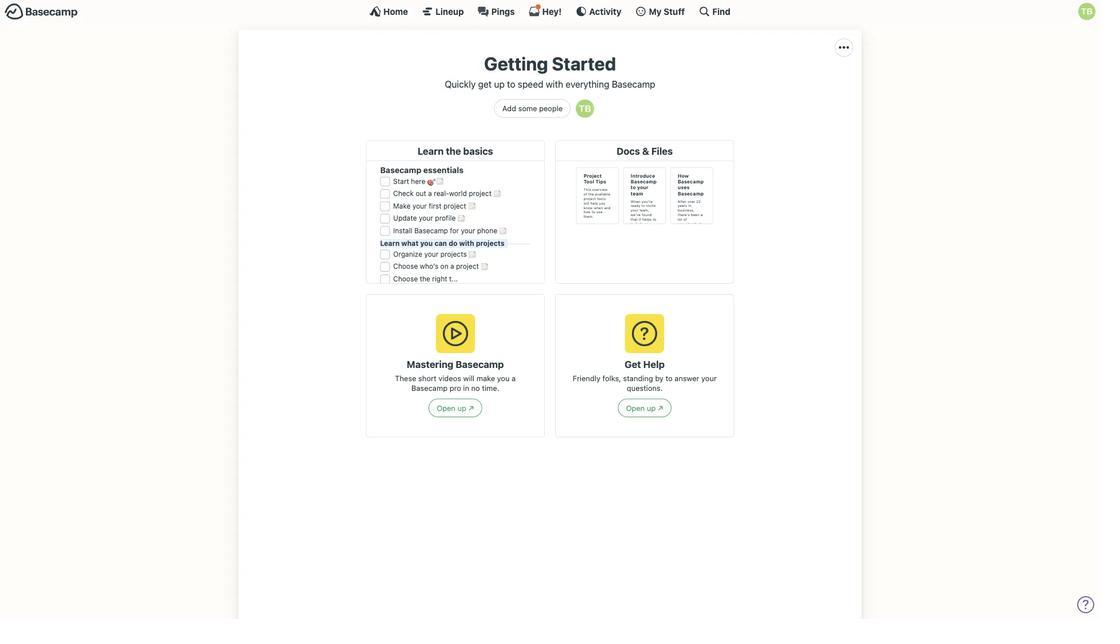 Task type: vqa. For each thing, say whether or not it's contained in the screenshot.
bottom tim burton Icon
no



Task type: locate. For each thing, give the bounding box(es) containing it.
0 vertical spatial tim burton image
[[1079, 3, 1096, 20]]

1 vertical spatial tim burton image
[[576, 99, 595, 118]]

find
[[713, 6, 731, 16]]

hey! button
[[529, 4, 562, 17]]

home
[[384, 6, 408, 16]]

stuff
[[664, 6, 685, 16]]

find button
[[699, 6, 731, 17]]

tim burton image inside "main" element
[[1079, 3, 1096, 20]]

activity
[[590, 6, 622, 16]]

1 horizontal spatial tim burton image
[[1079, 3, 1096, 20]]

my stuff button
[[636, 6, 685, 17]]

with
[[546, 78, 564, 89]]

basecamp
[[612, 78, 656, 89]]

add some people
[[503, 104, 563, 113]]

add
[[503, 104, 517, 113]]

getting
[[484, 53, 548, 75]]

my
[[649, 6, 662, 16]]

tim burton image
[[1079, 3, 1096, 20], [576, 99, 595, 118]]

quickly
[[445, 78, 476, 89]]

some
[[519, 104, 537, 113]]

pings
[[492, 6, 515, 16]]

speed
[[518, 78, 544, 89]]

started
[[552, 53, 617, 75]]

home link
[[370, 6, 408, 17]]



Task type: describe. For each thing, give the bounding box(es) containing it.
activity link
[[576, 6, 622, 17]]

getting started quickly get up to speed with everything basecamp
[[445, 53, 656, 89]]

hey!
[[543, 6, 562, 16]]

switch accounts image
[[5, 3, 78, 21]]

get
[[478, 78, 492, 89]]

up
[[494, 78, 505, 89]]

my stuff
[[649, 6, 685, 16]]

main element
[[0, 0, 1101, 22]]

add some people link
[[495, 99, 571, 118]]

everything
[[566, 78, 610, 89]]

pings button
[[478, 6, 515, 17]]

lineup link
[[422, 6, 464, 17]]

0 horizontal spatial tim burton image
[[576, 99, 595, 118]]

to
[[507, 78, 516, 89]]

lineup
[[436, 6, 464, 16]]

people
[[539, 104, 563, 113]]



